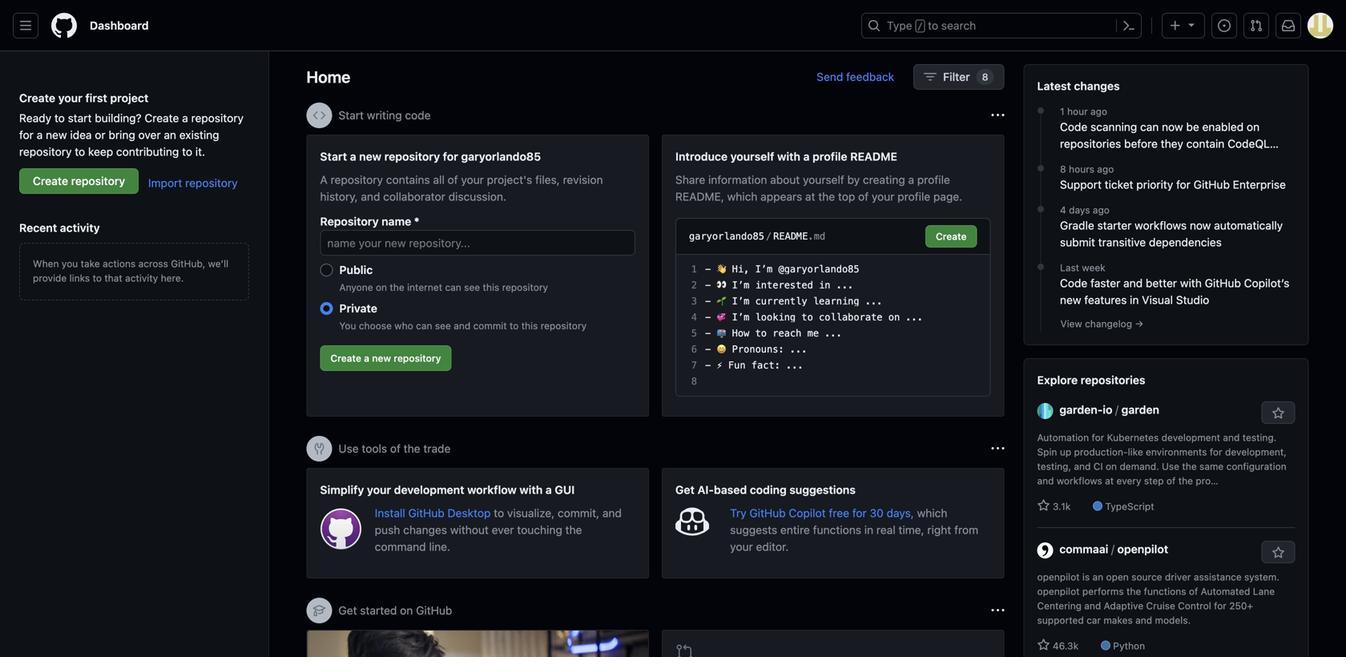 Task type: vqa. For each thing, say whether or not it's contained in the screenshot.


Task type: locate. For each thing, give the bounding box(es) containing it.
for up same
[[1210, 446, 1223, 458]]

the left top
[[819, 190, 835, 203]]

0 vertical spatial code
[[1061, 120, 1088, 133]]

suggestions
[[790, 483, 856, 497]]

why am i seeing this? image left spin
[[992, 442, 1005, 455]]

simplify your development workflow with a gui
[[320, 483, 575, 497]]

repository inside 'a repository contains all of your project's files, revision history, and collaborator discussion.'
[[331, 173, 383, 186]]

.md
[[808, 231, 826, 242]]

1 star image from the top
[[1038, 499, 1051, 512]]

8 down 7
[[692, 376, 697, 387]]

8 right filter
[[982, 71, 989, 83]]

for down automated
[[1215, 600, 1227, 612]]

/ inside type / to search
[[918, 21, 923, 32]]

latest
[[1038, 79, 1072, 93]]

pronouns:
[[732, 344, 785, 355]]

1 horizontal spatial use
[[1162, 461, 1180, 472]]

which inside share information about yourself by creating a profile readme, which appears at the top of your profile page.
[[728, 190, 758, 203]]

simplify
[[320, 483, 364, 497]]

0 vertical spatial supported
[[1061, 154, 1114, 167]]

ago for starter
[[1093, 204, 1110, 216]]

1 vertical spatial can
[[445, 282, 462, 293]]

create up the ready
[[19, 91, 55, 105]]

3
[[692, 296, 697, 307]]

changes inside explore element
[[1074, 79, 1120, 93]]

0 vertical spatial development
[[1162, 432, 1221, 443]]

development inside simplify your development workflow with a gui element
[[394, 483, 465, 497]]

use tools of the trade
[[339, 442, 451, 455]]

use left tools
[[339, 442, 359, 455]]

0 horizontal spatial functions
[[813, 523, 862, 537]]

2 star image from the top
[[1038, 639, 1051, 652]]

see right who
[[435, 320, 451, 331]]

1 horizontal spatial get
[[676, 483, 695, 497]]

at left every
[[1106, 475, 1114, 487]]

0 vertical spatial dot fill image
[[1035, 162, 1048, 175]]

days,
[[887, 507, 914, 520]]

2 vertical spatial ago
[[1093, 204, 1110, 216]]

/ down the appears
[[766, 231, 772, 242]]

repositories up the hours
[[1061, 137, 1122, 150]]

0 vertical spatial an
[[164, 128, 176, 141]]

source
[[1132, 572, 1163, 583]]

triangle down image
[[1186, 18, 1198, 31]]

car
[[1087, 615, 1101, 626]]

now for automatically
[[1190, 219, 1212, 232]]

can right who
[[416, 320, 432, 331]]

the inside share information about yourself by creating a profile readme, which appears at the top of your profile page.
[[819, 190, 835, 203]]

dot fill image left days
[[1035, 203, 1048, 216]]

the left pro…
[[1179, 475, 1194, 487]]

workflows up the dependencies
[[1135, 219, 1187, 232]]

install
[[375, 507, 405, 520]]

2 dot fill image from the top
[[1035, 203, 1048, 216]]

0 vertical spatial profile
[[813, 150, 848, 163]]

create a new repository
[[331, 353, 441, 364]]

before
[[1125, 137, 1158, 150]]

ago
[[1091, 106, 1108, 117], [1098, 164, 1115, 175], [1093, 204, 1110, 216]]

1 vertical spatial at
[[1106, 475, 1114, 487]]

your inside 'a repository contains all of your project's files, revision history, and collaborator discussion.'
[[461, 173, 484, 186]]

0 horizontal spatial this
[[483, 282, 500, 293]]

create repository link
[[19, 168, 139, 194]]

0 horizontal spatial changes
[[403, 523, 447, 537]]

3 - from the top
[[705, 296, 711, 307]]

this right commit
[[522, 320, 538, 331]]

1 vertical spatial now
[[1190, 219, 1212, 232]]

editor.
[[756, 540, 789, 554]]

0 vertical spatial with
[[778, 150, 801, 163]]

None submit
[[926, 225, 978, 248]]

send feedback
[[817, 70, 895, 83]]

can up before
[[1141, 120, 1159, 133]]

1 vertical spatial get
[[339, 604, 357, 617]]

4 inside 1 - 👋 hi, i'm @garyorlando85 2 - 👀 i'm interested in ... 3 - 🌱 i'm currently learning ... 4 - 💞️ i'm looking to collaborate on ... 5 - 📫 how to reach me ... 6 - 😄 pronouns: ... 7 - ⚡ fun fact: ... 8
[[692, 312, 697, 323]]

now inside 4 days ago gradle starter workflows now automatically submit transitive dependencies
[[1190, 219, 1212, 232]]

a up share information about yourself by creating a profile readme, which appears at the top of your profile page.
[[804, 150, 810, 163]]

last week code faster and better with github copilot's new features in visual studio
[[1061, 262, 1290, 307]]

0 horizontal spatial readme
[[774, 231, 808, 242]]

code down hour
[[1061, 120, 1088, 133]]

1 why am i seeing this? image from the top
[[992, 109, 1005, 122]]

priority
[[1137, 178, 1174, 191]]

to inside to visualize, commit, and push changes without ever touching the command line.
[[494, 507, 504, 520]]

can inside 1 hour ago code scanning can now be enabled on repositories before they contain codeql supported languages
[[1141, 120, 1159, 133]]

46.3k
[[1051, 640, 1079, 652]]

with up studio
[[1181, 277, 1202, 290]]

1 inside 1 - 👋 hi, i'm @garyorlando85 2 - 👀 i'm interested in ... 3 - 🌱 i'm currently learning ... 4 - 💞️ i'm looking to collaborate on ... 5 - 📫 how to reach me ... 6 - 😄 pronouns: ... 7 - ⚡ fun fact: ... 8
[[692, 264, 697, 275]]

code scanning can now be enabled on repositories before they contain codeql supported languages link
[[1061, 119, 1296, 167]]

0 horizontal spatial which
[[728, 190, 758, 203]]

this inside private you choose who can see and commit to this repository
[[522, 320, 538, 331]]

every
[[1117, 475, 1142, 487]]

github desktop image
[[320, 508, 362, 550]]

...
[[837, 280, 854, 291], [866, 296, 883, 307], [906, 312, 924, 323], [825, 328, 842, 339], [790, 344, 808, 355], [786, 360, 804, 371]]

who
[[395, 320, 413, 331]]

supported
[[1061, 154, 1114, 167], [1038, 615, 1084, 626]]

0 vertical spatial use
[[339, 442, 359, 455]]

... right 'collaborate'
[[906, 312, 924, 323]]

0 horizontal spatial 1
[[692, 264, 697, 275]]

ago inside 8 hours ago support ticket priority for github enterprise
[[1098, 164, 1115, 175]]

supported inside 1 hour ago code scanning can now be enabled on repositories before they contain codeql supported languages
[[1061, 154, 1114, 167]]

garyorlando85
[[461, 150, 541, 163], [689, 231, 765, 242]]

2 vertical spatial in
[[865, 523, 874, 537]]

0 horizontal spatial can
[[416, 320, 432, 331]]

existing
[[179, 128, 219, 141]]

commaai
[[1060, 543, 1109, 556]]

start right code "icon"
[[339, 109, 364, 122]]

yourself up top
[[803, 173, 845, 186]]

0 horizontal spatial an
[[164, 128, 176, 141]]

to
[[928, 19, 939, 32], [54, 111, 65, 125], [75, 145, 85, 158], [182, 145, 192, 158], [93, 273, 102, 284], [802, 312, 813, 323], [510, 320, 519, 331], [756, 328, 767, 339], [494, 507, 504, 520]]

/ inside introduce yourself with a profile readme element
[[766, 231, 772, 242]]

0 horizontal spatial in
[[819, 280, 831, 291]]

4 left days
[[1061, 204, 1067, 216]]

the down 'environments'
[[1183, 461, 1197, 472]]

search
[[942, 19, 977, 32]]

to right commit
[[510, 320, 519, 331]]

and inside 'a repository contains all of your project's files, revision history, and collaborator discussion.'
[[361, 190, 380, 203]]

1 horizontal spatial garyorlando85
[[689, 231, 765, 242]]

a left gui
[[546, 483, 552, 497]]

1 - from the top
[[705, 264, 711, 275]]

8 inside 8 hours ago support ticket priority for github enterprise
[[1061, 164, 1067, 175]]

this up commit
[[483, 282, 500, 293]]

io
[[1103, 403, 1113, 416]]

0 horizontal spatial activity
[[60, 221, 100, 234]]

on inside automation for kubernetes development and testing. spin up production-like environments for development, testing, and ci on demand. use the same configuration and workflows at every step of the pro…
[[1106, 461, 1117, 472]]

dot fill image left last
[[1035, 261, 1048, 273]]

it.
[[195, 145, 205, 158]]

garyorlando85 up project's
[[461, 150, 541, 163]]

repository up commit
[[502, 282, 548, 293]]

the
[[819, 190, 835, 203], [390, 282, 405, 293], [404, 442, 421, 455], [1183, 461, 1197, 472], [1179, 475, 1194, 487], [566, 523, 582, 537], [1127, 586, 1142, 597]]

2 why am i seeing this? image from the top
[[992, 442, 1005, 455]]

development
[[1162, 432, 1221, 443], [394, 483, 465, 497]]

and inside last week code faster and better with github copilot's new features in visual studio
[[1124, 277, 1143, 290]]

0 vertical spatial workflows
[[1135, 219, 1187, 232]]

github up studio
[[1205, 277, 1242, 290]]

on right anyone
[[376, 282, 387, 293]]

1 horizontal spatial changes
[[1074, 79, 1120, 93]]

trade
[[424, 442, 451, 455]]

0 vertical spatial at
[[806, 190, 816, 203]]

0 vertical spatial see
[[464, 282, 480, 293]]

activity up you
[[60, 221, 100, 234]]

new inside last week code faster and better with github copilot's new features in visual studio
[[1061, 293, 1082, 307]]

share information about yourself by creating a profile readme, which appears at the top of your profile page.
[[676, 173, 963, 203]]

github,
[[171, 258, 205, 269]]

1 vertical spatial functions
[[1144, 586, 1187, 597]]

a repository contains all of your project's files, revision history, and collaborator discussion.
[[320, 173, 603, 203]]

0 vertical spatial ago
[[1091, 106, 1108, 117]]

0 horizontal spatial 8
[[692, 376, 697, 387]]

an right over
[[164, 128, 176, 141]]

in left visual
[[1130, 293, 1139, 307]]

1 inside 1 hour ago code scanning can now be enabled on repositories before they contain codeql supported languages
[[1061, 106, 1065, 117]]

dot fill image down latest
[[1035, 104, 1048, 117]]

1 vertical spatial changes
[[403, 523, 447, 537]]

what is github? image
[[307, 631, 649, 657]]

production-
[[1075, 446, 1128, 458]]

feedback
[[847, 70, 895, 83]]

2 code from the top
[[1061, 277, 1088, 290]]

anyone
[[339, 282, 373, 293]]

ago up ticket
[[1098, 164, 1115, 175]]

1 dot fill image from the top
[[1035, 162, 1048, 175]]

can inside private you choose who can see and commit to this repository
[[416, 320, 432, 331]]

github inside get ai-based coding suggestions element
[[750, 507, 786, 520]]

repositories inside 1 hour ago code scanning can now be enabled on repositories before they contain codeql supported languages
[[1061, 137, 1122, 150]]

0 horizontal spatial workflows
[[1057, 475, 1103, 487]]

0 vertical spatial yourself
[[731, 150, 775, 163]]

0 horizontal spatial use
[[339, 442, 359, 455]]

changes down install github desktop
[[403, 523, 447, 537]]

dot fill image for code faster and better with github copilot's new features in visual studio
[[1035, 261, 1048, 273]]

2 vertical spatial profile
[[898, 190, 931, 203]]

0 vertical spatial now
[[1162, 120, 1184, 133]]

open
[[1107, 572, 1129, 583]]

of inside 'a repository contains all of your project's files, revision history, and collaborator discussion.'
[[448, 173, 458, 186]]

on inside 1 hour ago code scanning can now be enabled on repositories before they contain codeql supported languages
[[1247, 120, 1260, 133]]

profile up page.
[[918, 173, 951, 186]]

1 code from the top
[[1061, 120, 1088, 133]]

now inside 1 hour ago code scanning can now be enabled on repositories before they contain codeql supported languages
[[1162, 120, 1184, 133]]

your down the suggests
[[730, 540, 753, 554]]

git pull request image
[[676, 644, 695, 657]]

send feedback link
[[817, 69, 895, 85]]

about
[[770, 173, 800, 186]]

1 horizontal spatial in
[[865, 523, 874, 537]]

0 vertical spatial why am i seeing this? image
[[992, 109, 1005, 122]]

step
[[1145, 475, 1164, 487]]

writing
[[367, 109, 402, 122]]

for up production-
[[1092, 432, 1105, 443]]

github
[[1194, 178, 1230, 191], [1205, 277, 1242, 290], [408, 507, 445, 520], [750, 507, 786, 520], [416, 604, 452, 617]]

2 horizontal spatial in
[[1130, 293, 1139, 307]]

repository
[[320, 215, 379, 228]]

garyorlando85 / readme .md
[[689, 231, 826, 242]]

the down "commit,"
[[566, 523, 582, 537]]

github down contain
[[1194, 178, 1230, 191]]

desktop
[[448, 507, 491, 520]]

an inside create your first project ready to start building? create a repository for a new idea or bring over an existing repository to keep contributing to it.
[[164, 128, 176, 141]]

0 vertical spatial 8
[[982, 71, 989, 83]]

performs
[[1083, 586, 1124, 597]]

on inside 1 - 👋 hi, i'm @garyorlando85 2 - 👀 i'm interested in ... 3 - 🌱 i'm currently learning ... 4 - 💞️ i'm looking to collaborate on ... 5 - 📫 how to reach me ... 6 - 😄 pronouns: ... 7 - ⚡ fun fact: ... 8
[[889, 312, 900, 323]]

4
[[1061, 204, 1067, 216], [692, 312, 697, 323]]

1 horizontal spatial with
[[778, 150, 801, 163]]

ago inside 1 hour ago code scanning can now be enabled on repositories before they contain codeql supported languages
[[1091, 106, 1108, 117]]

like
[[1128, 446, 1144, 458]]

/ for readme
[[766, 231, 772, 242]]

demand.
[[1120, 461, 1160, 472]]

a inside share information about yourself by creating a profile readme, which appears at the top of your profile page.
[[909, 173, 915, 186]]

a inside simplify your development workflow with a gui element
[[546, 483, 552, 497]]

the inside openpilot is an open source driver assistance system. openpilot performs the functions of automated lane centering and adaptive cruise control for 250+ supported car makes and models.
[[1127, 586, 1142, 597]]

0 vertical spatial which
[[728, 190, 758, 203]]

0 vertical spatial star image
[[1038, 499, 1051, 512]]

an right is
[[1093, 572, 1104, 583]]

1 vertical spatial see
[[435, 320, 451, 331]]

dot fill image for gradle starter workflows now automatically submit transitive dependencies
[[1035, 203, 1048, 216]]

new up view
[[1061, 293, 1082, 307]]

1 vertical spatial dot fill image
[[1035, 203, 1048, 216]]

enabled
[[1203, 120, 1244, 133]]

1 - 👋 hi, i'm @garyorlando85 2 - 👀 i'm interested in ... 3 - 🌱 i'm currently learning ... 4 - 💞️ i'm looking to collaborate on ... 5 - 📫 how to reach me ... 6 - 😄 pronouns: ... 7 - ⚡ fun fact: ... 8
[[692, 264, 924, 387]]

for inside create your first project ready to start building? create a repository for a new idea or bring over an existing repository to keep contributing to it.
[[19, 128, 34, 141]]

git pull request image
[[1251, 19, 1263, 32]]

1 vertical spatial 4
[[692, 312, 697, 323]]

and left testing.
[[1224, 432, 1240, 443]]

languages
[[1117, 154, 1170, 167]]

1 vertical spatial dot fill image
[[1035, 261, 1048, 273]]

your down creating
[[872, 190, 895, 203]]

explore repositories navigation
[[1024, 358, 1309, 657]]

code
[[405, 109, 431, 122]]

create for create repository
[[33, 174, 68, 188]]

repository down the ready
[[19, 145, 72, 158]]

github inside simplify your development workflow with a gui element
[[408, 507, 445, 520]]

0 vertical spatial 1
[[1061, 106, 1065, 117]]

create inside button
[[331, 353, 362, 364]]

👀
[[717, 280, 727, 291]]

repositories up garden-io / garden on the bottom right of page
[[1081, 374, 1146, 387]]

see up private you choose who can see and commit to this repository
[[464, 282, 480, 293]]

dot fill image
[[1035, 104, 1048, 117], [1035, 261, 1048, 273]]

1 horizontal spatial at
[[1106, 475, 1114, 487]]

yourself up information
[[731, 150, 775, 163]]

python
[[1114, 640, 1146, 652]]

1 vertical spatial an
[[1093, 572, 1104, 583]]

0 vertical spatial can
[[1141, 120, 1159, 133]]

ago up starter at top right
[[1093, 204, 1110, 216]]

your up discussion.
[[461, 173, 484, 186]]

from
[[955, 523, 979, 537]]

control
[[1179, 600, 1212, 612]]

0 vertical spatial get
[[676, 483, 695, 497]]

which inside "which suggests entire functions in real time, right from your editor."
[[917, 507, 948, 520]]

- left 🌱
[[705, 296, 711, 307]]

i'm right 🌱
[[732, 296, 750, 307]]

repository inside create a new repository button
[[394, 353, 441, 364]]

in inside last week code faster and better with github copilot's new features in visual studio
[[1130, 293, 1139, 307]]

supported up support
[[1061, 154, 1114, 167]]

a
[[182, 111, 188, 125], [37, 128, 43, 141], [350, 150, 356, 163], [804, 150, 810, 163], [909, 173, 915, 186], [364, 353, 370, 364], [546, 483, 552, 497]]

in
[[819, 280, 831, 291], [1130, 293, 1139, 307], [865, 523, 874, 537]]

of right all
[[448, 173, 458, 186]]

1 vertical spatial 1
[[692, 264, 697, 275]]

1 vertical spatial supported
[[1038, 615, 1084, 626]]

see inside the public anyone on the internet can see this repository
[[464, 282, 480, 293]]

dot fill image
[[1035, 162, 1048, 175], [1035, 203, 1048, 216]]

0 horizontal spatial development
[[394, 483, 465, 497]]

0 vertical spatial garyorlando85
[[461, 150, 541, 163]]

on right ci
[[1106, 461, 1117, 472]]

links
[[69, 273, 90, 284]]

can for internet
[[445, 282, 462, 293]]

1 vertical spatial 8
[[1061, 164, 1067, 175]]

in down @garyorlando85
[[819, 280, 831, 291]]

1 vertical spatial yourself
[[803, 173, 845, 186]]

to down take
[[93, 273, 102, 284]]

touching
[[517, 523, 563, 537]]

start for start a new repository for garyorlando85
[[320, 150, 347, 163]]

1 horizontal spatial 1
[[1061, 106, 1065, 117]]

to up me on the right of page
[[802, 312, 813, 323]]

- left 📫
[[705, 328, 711, 339]]

code image
[[313, 109, 326, 122]]

github inside 8 hours ago support ticket priority for github enterprise
[[1194, 178, 1230, 191]]

0 vertical spatial in
[[819, 280, 831, 291]]

you
[[339, 320, 356, 331]]

mortar board image
[[313, 604, 326, 617]]

repository
[[191, 111, 244, 125], [19, 145, 72, 158], [384, 150, 440, 163], [331, 173, 383, 186], [71, 174, 125, 188], [185, 177, 238, 190], [502, 282, 548, 293], [541, 320, 587, 331], [394, 353, 441, 364]]

github up the suggests
[[750, 507, 786, 520]]

me
[[808, 328, 819, 339]]

garyorlando85 up 👋
[[689, 231, 765, 242]]

for left 30
[[853, 507, 867, 520]]

to up pronouns: on the right bottom of the page
[[756, 328, 767, 339]]

why am i seeing this? image
[[992, 109, 1005, 122], [992, 442, 1005, 455]]

1 vertical spatial code
[[1061, 277, 1088, 290]]

1 vertical spatial which
[[917, 507, 948, 520]]

2 vertical spatial openpilot
[[1038, 586, 1080, 597]]

start inside start a new repository element
[[320, 150, 347, 163]]

this inside the public anyone on the internet can see this repository
[[483, 282, 500, 293]]

create for create a new repository
[[331, 353, 362, 364]]

ai-
[[698, 483, 714, 497]]

at right the appears
[[806, 190, 816, 203]]

in inside 1 - 👋 hi, i'm @garyorlando85 2 - 👀 i'm interested in ... 3 - 🌱 i'm currently learning ... 4 - 💞️ i'm looking to collaborate on ... 5 - 📫 how to reach me ... 6 - 😄 pronouns: ... 7 - ⚡ fun fact: ... 8
[[819, 280, 831, 291]]

0 vertical spatial readme
[[851, 150, 898, 163]]

2 horizontal spatial 8
[[1061, 164, 1067, 175]]

2 horizontal spatial with
[[1181, 277, 1202, 290]]

→
[[1135, 318, 1144, 329]]

8 for 8 hours ago support ticket priority for github enterprise
[[1061, 164, 1067, 175]]

private you choose who can see and commit to this repository
[[339, 302, 587, 331]]

which down information
[[728, 190, 758, 203]]

2 vertical spatial can
[[416, 320, 432, 331]]

1 vertical spatial workflows
[[1057, 475, 1103, 487]]

6 - from the top
[[705, 344, 711, 355]]

0 horizontal spatial garyorlando85
[[461, 150, 541, 163]]

0 horizontal spatial get
[[339, 604, 357, 617]]

development up install github desktop
[[394, 483, 465, 497]]

6
[[692, 344, 697, 355]]

1 vertical spatial star image
[[1038, 639, 1051, 652]]

1
[[1061, 106, 1065, 117], [692, 264, 697, 275]]

see inside private you choose who can see and commit to this repository
[[435, 320, 451, 331]]

1 horizontal spatial can
[[445, 282, 462, 293]]

code down last
[[1061, 277, 1088, 290]]

explore element
[[1024, 64, 1309, 657]]

0 vertical spatial this
[[483, 282, 500, 293]]

supported down centering
[[1038, 615, 1084, 626]]

openpilot up centering
[[1038, 586, 1080, 597]]

1 horizontal spatial now
[[1190, 219, 1212, 232]]

0 vertical spatial changes
[[1074, 79, 1120, 93]]

1 horizontal spatial this
[[522, 320, 538, 331]]

2 vertical spatial 8
[[692, 376, 697, 387]]

import
[[148, 177, 182, 190]]

... right fact:
[[786, 360, 804, 371]]

your inside simplify your development workflow with a gui element
[[367, 483, 391, 497]]

Private radio
[[320, 302, 333, 315]]

and
[[361, 190, 380, 203], [1124, 277, 1143, 290], [454, 320, 471, 331], [1224, 432, 1240, 443], [1074, 461, 1091, 472], [1038, 475, 1055, 487], [603, 507, 622, 520], [1085, 600, 1102, 612], [1136, 615, 1153, 626]]

filter image
[[924, 71, 937, 83]]

- left 😄
[[705, 344, 711, 355]]

in left real at bottom
[[865, 523, 874, 537]]

first
[[85, 91, 107, 105]]

faster
[[1091, 277, 1121, 290]]

- left 👋
[[705, 264, 711, 275]]

functions up the cruise at the bottom right
[[1144, 586, 1187, 597]]

1 horizontal spatial workflows
[[1135, 219, 1187, 232]]

adaptive
[[1104, 600, 1144, 612]]

star image
[[1038, 499, 1051, 512], [1038, 639, 1051, 652]]

1 vertical spatial in
[[1130, 293, 1139, 307]]

0 horizontal spatial 4
[[692, 312, 697, 323]]

1 horizontal spatial readme
[[851, 150, 898, 163]]

the left internet
[[390, 282, 405, 293]]

development inside automation for kubernetes development and testing. spin up production-like environments for development, testing, and ci on demand. use the same configuration and workflows at every step of the pro…
[[1162, 432, 1221, 443]]

1 horizontal spatial 8
[[982, 71, 989, 83]]

functions down free
[[813, 523, 862, 537]]

fun
[[729, 360, 746, 371]]

1 vertical spatial why am i seeing this? image
[[992, 442, 1005, 455]]

your inside create your first project ready to start building? create a repository for a new idea or bring over an existing repository to keep contributing to it.
[[58, 91, 82, 105]]

1 horizontal spatial yourself
[[803, 173, 845, 186]]

makes
[[1104, 615, 1133, 626]]

all
[[433, 173, 445, 186]]

and left commit
[[454, 320, 471, 331]]

repository down keep
[[71, 174, 125, 188]]

0 vertical spatial functions
[[813, 523, 862, 537]]

0 horizontal spatial now
[[1162, 120, 1184, 133]]

for inside get ai-based coding suggestions element
[[853, 507, 867, 520]]

1 horizontal spatial activity
[[125, 273, 158, 284]]

can inside the public anyone on the internet can see this repository
[[445, 282, 462, 293]]

star image for garden-
[[1038, 499, 1051, 512]]

👋
[[717, 264, 727, 275]]

of right top
[[859, 190, 869, 203]]

1 horizontal spatial see
[[464, 282, 480, 293]]

workflows down ci
[[1057, 475, 1103, 487]]

8 left the hours
[[1061, 164, 1067, 175]]

start for start writing code
[[339, 109, 364, 122]]

star this repository image
[[1273, 547, 1285, 560]]

with inside last week code faster and better with github copilot's new features in visual studio
[[1181, 277, 1202, 290]]

notifications image
[[1283, 19, 1295, 32]]

create up recent activity
[[33, 174, 68, 188]]

readme down the appears
[[774, 231, 808, 242]]

command palette image
[[1123, 19, 1136, 32]]

1 vertical spatial ago
[[1098, 164, 1115, 175]]

1 dot fill image from the top
[[1035, 104, 1048, 117]]

and left ci
[[1074, 461, 1091, 472]]

2 dot fill image from the top
[[1035, 261, 1048, 273]]

which suggests entire functions in real time, right from your editor.
[[730, 507, 979, 554]]

of inside openpilot is an open source driver assistance system. openpilot performs the functions of automated lane centering and adaptive cruise control for 250+ supported car makes and models.
[[1189, 586, 1199, 597]]

openpilot left is
[[1038, 572, 1080, 583]]

ci
[[1094, 461, 1103, 472]]

for right priority
[[1177, 178, 1191, 191]]

try github copilot free for 30 days,
[[730, 507, 917, 520]]

2 - from the top
[[705, 280, 711, 291]]

your inside "which suggests entire functions in real time, right from your editor."
[[730, 540, 753, 554]]

ago inside 4 days ago gradle starter workflows now automatically submit transitive dependencies
[[1093, 204, 1110, 216]]



Task type: describe. For each thing, give the bounding box(es) containing it.
bring
[[109, 128, 135, 141]]

simplify your development workflow with a gui element
[[307, 468, 649, 579]]

right
[[928, 523, 952, 537]]

code inside last week code faster and better with github copilot's new features in visual studio
[[1061, 277, 1088, 290]]

dot fill image for code scanning can now be enabled on repositories before they contain codeql supported languages
[[1035, 104, 1048, 117]]

supported inside openpilot is an open source driver assistance system. openpilot performs the functions of automated lane centering and adaptive cruise control for 250+ supported car makes and models.
[[1038, 615, 1084, 626]]

1 vertical spatial profile
[[918, 173, 951, 186]]

... up 'collaborate'
[[866, 296, 883, 307]]

filter
[[944, 70, 970, 83]]

for inside openpilot is an open source driver assistance system. openpilot performs the functions of automated lane centering and adaptive cruise control for 250+ supported car makes and models.
[[1215, 600, 1227, 612]]

that
[[104, 273, 122, 284]]

@garden-io profile image
[[1038, 403, 1054, 419]]

now for be
[[1162, 120, 1184, 133]]

testing,
[[1038, 461, 1072, 472]]

the inside the public anyone on the internet can see this repository
[[390, 282, 405, 293]]

dot fill image for support ticket priority for github enterprise
[[1035, 162, 1048, 175]]

i'm up how
[[732, 312, 750, 323]]

issue opened image
[[1218, 19, 1231, 32]]

share
[[676, 173, 706, 186]]

and inside private you choose who can see and commit to this repository
[[454, 320, 471, 331]]

revision
[[563, 173, 603, 186]]

to left start
[[54, 111, 65, 125]]

your inside share information about yourself by creating a profile readme, which appears at the top of your profile page.
[[872, 190, 895, 203]]

new inside button
[[372, 353, 391, 364]]

view
[[1061, 318, 1083, 329]]

homepage image
[[51, 13, 77, 38]]

start writing code
[[339, 109, 431, 122]]

... down "reach"
[[790, 344, 808, 355]]

without
[[450, 523, 489, 537]]

week
[[1082, 262, 1106, 273]]

😄
[[717, 344, 727, 355]]

started
[[360, 604, 397, 617]]

workflows inside 4 days ago gradle starter workflows now automatically submit transitive dependencies
[[1135, 219, 1187, 232]]

type
[[887, 19, 913, 32]]

dashboard
[[90, 19, 149, 32]]

repository up existing
[[191, 111, 244, 125]]

garyorlando85 inside start a new repository element
[[461, 150, 541, 163]]

free
[[829, 507, 850, 520]]

how
[[732, 328, 750, 339]]

explore repositories
[[1038, 374, 1146, 387]]

use inside automation for kubernetes development and testing. spin up production-like environments for development, testing, and ci on demand. use the same configuration and workflows at every step of the pro…
[[1162, 461, 1180, 472]]

be
[[1187, 120, 1200, 133]]

development,
[[1226, 446, 1287, 458]]

public anyone on the internet can see this repository
[[339, 263, 548, 293]]

i'm right hi,
[[756, 264, 773, 275]]

time,
[[899, 523, 925, 537]]

create your first project ready to start building? create a repository for a new idea or bring over an existing repository to keep contributing to it.
[[19, 91, 244, 158]]

centering
[[1038, 600, 1082, 612]]

star this repository image
[[1273, 407, 1285, 420]]

same
[[1200, 461, 1224, 472]]

start a new repository element
[[307, 135, 649, 417]]

8 inside 1 - 👋 hi, i'm @garyorlando85 2 - 👀 i'm interested in ... 3 - 🌱 i'm currently learning ... 4 - 💞️ i'm looking to collaborate on ... 5 - 📫 how to reach me ... 6 - 😄 pronouns: ... 7 - ⚡ fun fact: ... 8
[[692, 376, 697, 387]]

we'll
[[208, 258, 229, 269]]

command
[[375, 540, 426, 554]]

repository name *
[[320, 215, 420, 228]]

ready
[[19, 111, 51, 125]]

try
[[730, 507, 747, 520]]

provide
[[33, 273, 67, 284]]

code faster and better with github copilot's new features in visual studio link
[[1061, 275, 1296, 309]]

a up existing
[[182, 111, 188, 125]]

repository inside private you choose who can see and commit to this repository
[[541, 320, 587, 331]]

why am i seeing this? image for get ai-based coding suggestions
[[992, 442, 1005, 455]]

of inside share information about yourself by creating a profile readme, which appears at the top of your profile page.
[[859, 190, 869, 203]]

typescript
[[1106, 501, 1155, 512]]

over
[[138, 128, 161, 141]]

introduce yourself with a profile readme element
[[662, 135, 1005, 417]]

kubernetes
[[1108, 432, 1159, 443]]

and inside to visualize, commit, and push changes without ever touching the command line.
[[603, 507, 622, 520]]

what is github? element
[[307, 630, 649, 657]]

to inside when you take actions across github, we'll provide links to that activity here.
[[93, 273, 102, 284]]

looking
[[756, 312, 796, 323]]

8 for 8
[[982, 71, 989, 83]]

visualize,
[[507, 507, 555, 520]]

0 horizontal spatial yourself
[[731, 150, 775, 163]]

Public radio
[[320, 264, 333, 277]]

star image for commaai
[[1038, 639, 1051, 652]]

collaborate
[[819, 312, 883, 323]]

idea
[[70, 128, 92, 141]]

the left trade in the left bottom of the page
[[404, 442, 421, 455]]

hour
[[1068, 106, 1088, 117]]

the inside to visualize, commit, and push changes without ever touching the command line.
[[566, 523, 582, 537]]

here.
[[161, 273, 184, 284]]

features
[[1085, 293, 1127, 307]]

💞️
[[717, 312, 727, 323]]

4 inside 4 days ago gradle starter workflows now automatically submit transitive dependencies
[[1061, 204, 1067, 216]]

1 vertical spatial openpilot
[[1038, 572, 1080, 583]]

250+
[[1230, 600, 1254, 612]]

ago for ticket
[[1098, 164, 1115, 175]]

home
[[307, 67, 351, 86]]

last
[[1061, 262, 1080, 273]]

to left search
[[928, 19, 939, 32]]

can for scanning
[[1141, 120, 1159, 133]]

top
[[838, 190, 856, 203]]

/ right io
[[1116, 403, 1119, 416]]

0 vertical spatial activity
[[60, 221, 100, 234]]

building?
[[95, 111, 142, 125]]

plus image
[[1170, 19, 1182, 32]]

yourself inside share information about yourself by creating a profile readme, which appears at the top of your profile page.
[[803, 173, 845, 186]]

activity inside when you take actions across github, we'll provide links to that activity here.
[[125, 273, 158, 284]]

recent activity
[[19, 221, 100, 234]]

garden
[[1122, 403, 1160, 416]]

and down "testing,"
[[1038, 475, 1055, 487]]

5
[[692, 328, 697, 339]]

get for get ai-based coding suggestions
[[676, 483, 695, 497]]

gradle
[[1061, 219, 1095, 232]]

gradle starter workflows now automatically submit transitive dependencies link
[[1061, 217, 1296, 251]]

functions inside openpilot is an open source driver assistance system. openpilot performs the functions of automated lane centering and adaptive cruise control for 250+ supported car makes and models.
[[1144, 586, 1187, 597]]

ago for scanning
[[1091, 106, 1108, 117]]

discussion.
[[449, 190, 507, 203]]

repositories inside "navigation"
[[1081, 374, 1146, 387]]

environments
[[1146, 446, 1208, 458]]

4 - from the top
[[705, 312, 711, 323]]

and up car
[[1085, 600, 1102, 612]]

get for get started on github
[[339, 604, 357, 617]]

7 - from the top
[[705, 360, 711, 371]]

/ for to
[[918, 21, 923, 32]]

why am i seeing this? image for introduce yourself with a profile readme
[[992, 109, 1005, 122]]

*
[[414, 215, 420, 228]]

for inside 8 hours ago support ticket priority for github enterprise
[[1177, 178, 1191, 191]]

and down the cruise at the bottom right
[[1136, 615, 1153, 626]]

at inside automation for kubernetes development and testing. spin up production-like environments for development, testing, and ci on demand. use the same configuration and workflows at every step of the pro…
[[1106, 475, 1114, 487]]

keep
[[88, 145, 113, 158]]

📫
[[717, 328, 727, 339]]

create a new repository button
[[320, 345, 452, 371]]

an inside openpilot is an open source driver assistance system. openpilot performs the functions of automated lane centering and adaptive cruise control for 250+ supported car makes and models.
[[1093, 572, 1104, 583]]

learning
[[813, 296, 860, 307]]

in for interested
[[819, 280, 831, 291]]

0 vertical spatial openpilot
[[1118, 543, 1169, 556]]

for inside start a new repository element
[[443, 150, 458, 163]]

new down writing
[[359, 150, 382, 163]]

private
[[339, 302, 377, 315]]

page.
[[934, 190, 963, 203]]

files,
[[536, 173, 560, 186]]

garden-
[[1060, 403, 1103, 416]]

github inside last week code faster and better with github copilot's new features in visual studio
[[1205, 277, 1242, 290]]

hi,
[[732, 264, 750, 275]]

1 hour ago code scanning can now be enabled on repositories before they contain codeql supported languages
[[1061, 106, 1270, 167]]

recent
[[19, 221, 57, 234]]

readme,
[[676, 190, 724, 203]]

ticket
[[1105, 178, 1134, 191]]

or
[[95, 128, 106, 141]]

to inside private you choose who can see and commit to this repository
[[510, 320, 519, 331]]

create up over
[[145, 111, 179, 125]]

of inside automation for kubernetes development and testing. spin up production-like environments for development, testing, and ci on demand. use the same configuration and workflows at every step of the pro…
[[1167, 475, 1176, 487]]

garyorlando85 inside introduce yourself with a profile readme element
[[689, 231, 765, 242]]

by
[[848, 173, 860, 186]]

... right me on the right of page
[[825, 328, 842, 339]]

to left it.
[[182, 145, 192, 158]]

to down idea
[[75, 145, 85, 158]]

a inside create a new repository button
[[364, 353, 370, 364]]

changelog
[[1085, 318, 1133, 329]]

1 for code
[[1061, 106, 1065, 117]]

tools image
[[313, 442, 326, 455]]

5 - from the top
[[705, 328, 711, 339]]

... up the learning
[[837, 280, 854, 291]]

1 for hi,
[[692, 264, 697, 275]]

assistance
[[1194, 572, 1242, 583]]

new inside create your first project ready to start building? create a repository for a new idea or bring over an existing repository to keep contributing to it.
[[46, 128, 67, 141]]

in inside "which suggests entire functions in real time, right from your editor."
[[865, 523, 874, 537]]

dashboard link
[[83, 13, 155, 38]]

repository down it.
[[185, 177, 238, 190]]

none submit inside introduce yourself with a profile readme element
[[926, 225, 978, 248]]

0 horizontal spatial with
[[520, 483, 543, 497]]

project's
[[487, 173, 533, 186]]

public
[[339, 263, 373, 277]]

/ for openpilot
[[1112, 543, 1115, 556]]

testing.
[[1243, 432, 1277, 443]]

name
[[382, 215, 411, 228]]

on inside the public anyone on the internet can see this repository
[[376, 282, 387, 293]]

introduce yourself with a profile readme
[[676, 150, 898, 163]]

@commaai profile image
[[1038, 543, 1054, 559]]

of right tools
[[390, 442, 401, 455]]

send
[[817, 70, 844, 83]]

code inside 1 hour ago code scanning can now be enabled on repositories before they contain codeql supported languages
[[1061, 120, 1088, 133]]

create for create your first project ready to start building? create a repository for a new idea or bring over an existing repository to keep contributing to it.
[[19, 91, 55, 105]]

workflows inside automation for kubernetes development and testing. spin up production-like environments for development, testing, and ci on demand. use the same configuration and workflows at every step of the pro…
[[1057, 475, 1103, 487]]

github up what is github? element
[[416, 604, 452, 617]]

functions inside "which suggests entire functions in real time, right from your editor."
[[813, 523, 862, 537]]

a down the ready
[[37, 128, 43, 141]]

at inside share information about yourself by creating a profile readme, which appears at the top of your profile page.
[[806, 190, 816, 203]]

1 vertical spatial readme
[[774, 231, 808, 242]]

on right started
[[400, 604, 413, 617]]

view changelog → link
[[1061, 318, 1144, 329]]

2
[[692, 280, 697, 291]]

a up history,
[[350, 150, 356, 163]]

pro…
[[1196, 475, 1219, 487]]

get ai-based coding suggestions element
[[662, 468, 1005, 579]]

why am i seeing this? image
[[992, 604, 1005, 617]]

in for features
[[1130, 293, 1139, 307]]

name your new repository... text field
[[320, 230, 636, 256]]

repository up contains
[[384, 150, 440, 163]]

copilot's
[[1245, 277, 1290, 290]]

submit
[[1061, 236, 1096, 249]]

⚡
[[717, 360, 723, 371]]

i'm down hi,
[[732, 280, 750, 291]]

changes inside to visualize, commit, and push changes without ever touching the command line.
[[403, 523, 447, 537]]

repository inside the public anyone on the internet can see this repository
[[502, 282, 548, 293]]

repository inside create repository link
[[71, 174, 125, 188]]



